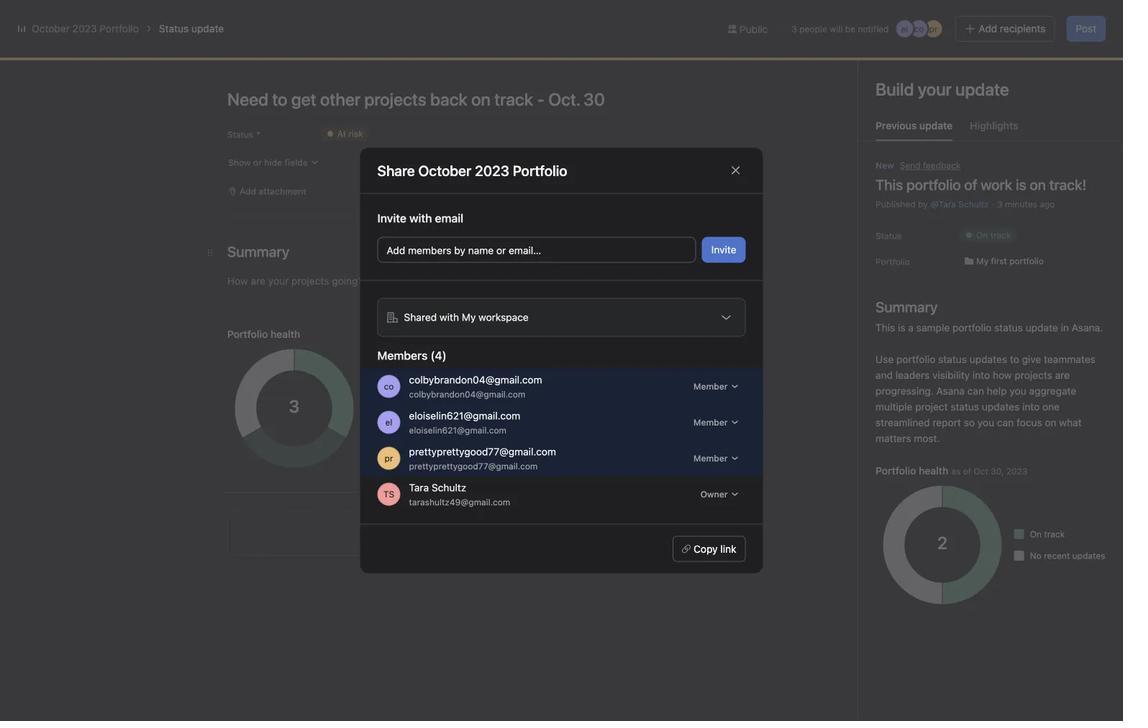 Task type: locate. For each thing, give the bounding box(es) containing it.
portfolios
[[63, 45, 108, 57]]

project
[[241, 128, 274, 140]]

pr up ts
[[385, 454, 393, 464]]

summary for portfolio
[[876, 299, 938, 316]]

1 vertical spatial work
[[352, 256, 384, 273]]

0 horizontal spatial 2023 portfolio
[[120, 60, 212, 77]]

0 horizontal spatial no recent updates
[[386, 425, 461, 435]]

co down the what's
[[914, 24, 924, 34]]

oct for portfolio
[[974, 467, 989, 477]]

workload
[[238, 87, 283, 99]]

0 horizontal spatial portfolio health as of oct 30, 2023
[[247, 473, 399, 485]]

0 horizontal spatial or
[[497, 245, 506, 257]]

0 horizontal spatial 30,
[[362, 474, 376, 485]]

add recipients
[[979, 23, 1046, 35]]

members
[[408, 245, 452, 257]]

1 vertical spatial summary
[[247, 354, 309, 371]]

0 vertical spatial a
[[908, 322, 914, 334]]

status
[[159, 23, 189, 35], [227, 130, 254, 140], [876, 231, 902, 241], [247, 329, 273, 340]]

1 vertical spatial asana
[[325, 425, 354, 437]]

projects
[[1015, 370, 1053, 381], [609, 409, 647, 421]]

help
[[987, 385, 1007, 397], [376, 425, 396, 437]]

1 horizontal spatial asana
[[937, 385, 965, 397]]

this
[[876, 176, 903, 193], [247, 256, 275, 273], [876, 322, 895, 334], [247, 377, 267, 389]]

progressing.
[[876, 385, 934, 397], [265, 425, 323, 437]]

3 inside new send feedback this portfolio of work is on track! published by @tara schultz · 3 minutes ago
[[997, 199, 1003, 209]]

3 member from the top
[[694, 454, 728, 464]]

invite
[[377, 212, 407, 225], [712, 244, 737, 256]]

0 horizontal spatial what
[[451, 441, 473, 453]]

2023 portfolio
[[120, 60, 212, 77], [475, 162, 567, 179]]

1 horizontal spatial 30,
[[991, 467, 1004, 477]]

member up owner
[[694, 454, 728, 464]]

build your update
[[876, 79, 1009, 99]]

streamlined
[[876, 417, 930, 429], [267, 441, 322, 453]]

2 member from the top
[[694, 418, 728, 428]]

no
[[386, 425, 397, 435], [1030, 551, 1042, 561]]

0 horizontal spatial work
[[352, 256, 384, 273]]

1 member button from the top
[[687, 377, 746, 397]]

co inside share october 2023 portfolio dialog
[[384, 382, 394, 392]]

0 horizontal spatial invite
[[377, 212, 407, 225]]

1 horizontal spatial portfolio
[[876, 257, 910, 267]]

0 horizontal spatial use
[[247, 409, 265, 421]]

0 vertical spatial schultz
[[959, 199, 989, 209]]

this is a sample portfolio status update in asana. up complete
[[247, 377, 475, 389]]

3 down this portfolio of work is on track!
[[341, 293, 346, 303]]

by inside new send feedback this portfolio of work is on track! published by @tara schultz · 3 minutes ago
[[918, 199, 928, 209]]

2 prettyprettygood77@gmail.com from the top
[[409, 462, 538, 472]]

0 vertical spatial invite
[[377, 212, 407, 225]]

1 vertical spatial 3
[[997, 199, 1003, 209]]

of
[[965, 176, 978, 193], [336, 256, 349, 273], [963, 467, 971, 477], [335, 474, 343, 485]]

0 vertical spatial ago
[[1040, 199, 1055, 209]]

by left @tara
[[918, 199, 928, 209]]

by inside button
[[454, 245, 466, 257]]

this is a sample portfolio status update in asana. for status
[[247, 377, 475, 389]]

tab list
[[859, 118, 1123, 142]]

in for portfolio
[[1061, 322, 1069, 334]]

0 vertical spatial are
[[1055, 370, 1070, 381]]

october right share
[[418, 162, 472, 179]]

member inside popup button
[[694, 454, 728, 464]]

prettyprettygood77@gmail.com up tara schultz tarashultz49@gmail.com
[[409, 462, 538, 472]]

0 vertical spatial work
[[981, 176, 1013, 193]]

work up 3 minutes ago
[[352, 256, 384, 273]]

0 vertical spatial minutes
[[1005, 199, 1038, 209]]

eloiselin621@gmail.com inside eloiselin621@gmail.com eloiselin621@gmail.com
[[409, 426, 507, 436]]

1 horizontal spatial projects
[[1015, 370, 1053, 381]]

0 vertical spatial summary
[[876, 299, 938, 316]]

asana. for status
[[443, 377, 475, 389]]

0 vertical spatial prettyprettygood77@gmail.com
[[409, 446, 556, 458]]

el down complete
[[385, 418, 393, 428]]

public
[[740, 23, 768, 35]]

share october 2023 portfolio dialog
[[360, 148, 763, 574]]

30, for portfolio
[[991, 467, 1004, 477]]

how inside "connect this portfolio to a team or company goal to show how your work aligns to strategic priorities"
[[826, 521, 845, 532]]

1 horizontal spatial streamlined
[[876, 417, 930, 429]]

member button
[[687, 377, 746, 397], [687, 413, 746, 433]]

0 horizontal spatial oct
[[345, 474, 360, 485]]

this portfolio down goals
[[719, 368, 786, 382]]

1 horizontal spatial 2023
[[378, 474, 399, 485]]

2 vertical spatial 3
[[341, 293, 346, 303]]

1 horizontal spatial use
[[876, 354, 894, 366]]

0 horizontal spatial this is a sample portfolio status update in asana.
[[247, 377, 475, 389]]

1 vertical spatial prettyprettygood77@gmail.com
[[409, 462, 538, 472]]

project
[[915, 401, 948, 413], [508, 425, 541, 437]]

summary
[[876, 299, 938, 316], [247, 354, 309, 371]]

30,
[[991, 467, 1004, 477], [362, 474, 376, 485]]

portfolio up portfolios
[[100, 23, 139, 35]]

co up complete
[[384, 382, 394, 392]]

0 horizontal spatial in
[[432, 377, 441, 389]]

or right team
[[876, 505, 886, 517]]

eloiselin621@gmail.com eloiselin621@gmail.com
[[409, 410, 520, 436]]

by
[[918, 199, 928, 209], [454, 245, 466, 257], [810, 354, 823, 367]]

pr down the what's
[[929, 24, 938, 34]]

portfolio down published
[[876, 257, 910, 267]]

by right supported
[[810, 354, 823, 367]]

0 vertical spatial teammates
[[1044, 354, 1096, 366]]

portfolio health as of oct 30, 2023 for status
[[247, 473, 399, 485]]

3 for 3 minutes ago
[[341, 293, 346, 303]]

member for prettyprettygood77@gmail.com
[[694, 454, 728, 464]]

a for portfolio
[[908, 322, 914, 334]]

leaders
[[896, 370, 930, 381], [490, 409, 524, 421]]

minutes
[[1005, 199, 1038, 209], [348, 293, 381, 303]]

schultz left ·
[[959, 199, 989, 209]]

copy link button
[[673, 536, 746, 562]]

3 right ·
[[997, 199, 1003, 209]]

0 vertical spatial el
[[901, 24, 908, 34]]

prettyprettygood77@gmail.com down eloiselin621@gmail.com eloiselin621@gmail.com
[[409, 446, 556, 458]]

portfolio inside "connect this portfolio to a team or company goal to show how your work aligns to strategic priorities"
[[788, 505, 828, 517]]

Section title text field
[[227, 242, 290, 262]]

sample for portfolio
[[917, 322, 950, 334]]

portfolio health as of oct 30, 2023 for portfolio
[[876, 465, 1028, 477]]

show
[[799, 521, 823, 532]]

asana. for portfolio
[[1072, 322, 1103, 334]]

invite with email
[[377, 212, 464, 225]]

el inside share october 2023 portfolio dialog
[[385, 418, 393, 428]]

add inside add recipients button
[[979, 23, 998, 35]]

invite down about
[[712, 244, 737, 256]]

invite left with email
[[377, 212, 407, 225]]

multiple up prettyprettygood77@gmail.com prettyprettygood77@gmail.com
[[468, 425, 505, 437]]

prettyprettygood77@gmail.com prettyprettygood77@gmail.com
[[409, 446, 556, 472]]

2023
[[72, 23, 97, 35], [1007, 467, 1028, 477], [378, 474, 399, 485]]

on inside 1 project on track
[[276, 128, 288, 140]]

1 vertical spatial colbybrandon04@gmail.com
[[409, 390, 526, 400]]

schultz up tarashultz49@gmail.com
[[432, 482, 466, 494]]

work up ·
[[981, 176, 1013, 193]]

2 colbybrandon04@gmail.com from the top
[[409, 390, 526, 400]]

1 horizontal spatial sample
[[917, 322, 950, 334]]

1 vertical spatial el
[[385, 418, 393, 428]]

1 horizontal spatial in
[[943, 12, 950, 22]]

1 vertical spatial invite
[[712, 244, 737, 256]]

in inside button
[[943, 12, 950, 22]]

1 project on track
[[241, 105, 314, 140]]

0 likes. click to like this task image
[[580, 259, 592, 270]]

1 vertical spatial eloiselin621@gmail.com
[[409, 426, 507, 436]]

previous
[[876, 120, 917, 132]]

feedback
[[923, 160, 961, 171]]

team
[[850, 505, 874, 517]]

0 horizontal spatial no
[[386, 425, 397, 435]]

1 horizontal spatial so
[[964, 417, 975, 429]]

this is a sample portfolio status update in asana.
[[876, 322, 1103, 334], [247, 377, 475, 389]]

ago inside new send feedback this portfolio of work is on track! published by @tara schultz · 3 minutes ago
[[1040, 199, 1055, 209]]

matters down eloiselin621@gmail.com eloiselin621@gmail.com
[[476, 441, 512, 453]]

invite inside button
[[712, 244, 737, 256]]

work right your
[[871, 521, 894, 532]]

previous update
[[876, 120, 953, 132]]

or
[[497, 245, 506, 257], [876, 505, 886, 517]]

add inside add billing info button
[[1009, 12, 1025, 22]]

1 horizontal spatial how
[[826, 521, 845, 532]]

1 vertical spatial asana.
[[443, 377, 475, 389]]

ago down on track!
[[1040, 199, 1055, 209]]

Title of update text field
[[227, 83, 659, 115]]

0 vertical spatial 3
[[792, 24, 797, 34]]

ago down this portfolio of work is on track! link
[[383, 293, 398, 303]]

0 vertical spatial pr
[[929, 24, 938, 34]]

as
[[952, 467, 961, 477], [323, 474, 332, 485]]

so
[[964, 417, 975, 429], [355, 441, 366, 453]]

minutes right ·
[[1005, 199, 1038, 209]]

add report section image
[[422, 522, 445, 545]]

prettyprettygood77@gmail.com
[[409, 446, 556, 458], [409, 462, 538, 472]]

shared with my workspace
[[404, 312, 529, 323]]

0 horizontal spatial help
[[376, 425, 396, 437]]

asana.
[[1072, 322, 1103, 334], [443, 377, 475, 389]]

member button down goals
[[687, 377, 746, 397]]

use
[[876, 354, 894, 366], [247, 409, 265, 421]]

1 vertical spatial give
[[394, 409, 413, 421]]

in
[[943, 12, 950, 22], [1061, 322, 1069, 334], [432, 377, 441, 389]]

1 vertical spatial how
[[587, 409, 606, 421]]

0 horizontal spatial streamlined
[[267, 441, 322, 453]]

0 vertical spatial or
[[497, 245, 506, 257]]

update status
[[591, 195, 657, 207]]

add up "add recipients"
[[1009, 12, 1025, 22]]

send feedback link
[[900, 159, 961, 172]]

by inside goals supported by this portfolio
[[810, 354, 823, 367]]

leaders right add parent goal icon
[[896, 370, 930, 381]]

report
[[933, 417, 961, 429], [324, 441, 353, 453]]

multiple
[[876, 401, 913, 413], [468, 425, 505, 437]]

19 days left
[[851, 17, 897, 27]]

1 vertical spatial teammates
[[416, 409, 467, 421]]

add for add members by name or email…
[[387, 245, 405, 257]]

0 horizontal spatial sample
[[288, 377, 321, 389]]

el right left
[[901, 24, 908, 34]]

multiple down add parent goal icon
[[876, 401, 913, 413]]

0 horizontal spatial and
[[470, 409, 487, 421]]

list box
[[392, 6, 737, 29]]

this portfolio inside goals supported by this portfolio
[[719, 368, 786, 382]]

add inside add members by name or email… button
[[387, 245, 405, 257]]

2 eloiselin621@gmail.com from the top
[[409, 426, 507, 436]]

1 vertical spatial october
[[63, 60, 116, 77]]

2 0 from the left
[[590, 105, 601, 125]]

0 horizontal spatial focus
[[408, 441, 434, 453]]

about this portfolio
[[719, 195, 822, 208]]

schultz
[[959, 199, 989, 209], [432, 482, 466, 494]]

share
[[377, 162, 415, 179]]

0 horizontal spatial report
[[324, 441, 353, 453]]

1 horizontal spatial schultz
[[959, 199, 989, 209]]

1 vertical spatial visibility
[[527, 409, 564, 421]]

members (4)
[[377, 349, 447, 363]]

member
[[694, 382, 728, 392], [694, 418, 728, 428], [694, 454, 728, 464]]

highlights
[[970, 120, 1019, 132]]

0 vertical spatial one
[[1043, 401, 1060, 413]]

october for october 2023 portfolio
[[63, 60, 116, 77]]

1 horizontal spatial leaders
[[896, 370, 930, 381]]

this is a sample portfolio status update in asana. for portfolio
[[876, 322, 1103, 334]]

are
[[1055, 370, 1070, 381], [247, 425, 262, 437]]

2 member button from the top
[[687, 413, 746, 433]]

1 horizontal spatial no recent updates
[[1030, 551, 1106, 561]]

supported
[[752, 354, 807, 367]]

1 vertical spatial pr
[[385, 454, 393, 464]]

2 vertical spatial october
[[418, 162, 472, 179]]

october up portfolios
[[32, 23, 70, 35]]

by for goals supported by this portfolio
[[810, 354, 823, 367]]

teammates
[[1044, 354, 1096, 366], [416, 409, 467, 421]]

in for status
[[432, 377, 441, 389]]

track inside 1 project on track
[[291, 128, 314, 140]]

focus
[[1017, 417, 1042, 429], [408, 441, 434, 453]]

add for add billing info
[[1009, 12, 1025, 22]]

3 left people
[[792, 24, 797, 34]]

connect
[[727, 505, 766, 517]]

work inside "connect this portfolio to a team or company goal to show how your work aligns to strategic priorities"
[[871, 521, 894, 532]]

1 vertical spatial member
[[694, 418, 728, 428]]

member down goals
[[694, 382, 728, 392]]

this is a sample portfolio status update in asana. down my
[[876, 322, 1103, 334]]

add members by name or email… button
[[377, 237, 696, 263]]

add down the trial?
[[979, 23, 998, 35]]

1 vertical spatial in
[[1061, 322, 1069, 334]]

add left members
[[387, 245, 405, 257]]

1 horizontal spatial a
[[842, 505, 848, 517]]

1 vertical spatial minutes
[[348, 293, 381, 303]]

october down portfolios link on the top of the page
[[63, 60, 116, 77]]

recipients
[[1000, 23, 1046, 35]]

1 vertical spatial and
[[470, 409, 487, 421]]

member up member popup button
[[694, 418, 728, 428]]

1 horizontal spatial help
[[987, 385, 1007, 397]]

this portfolio right about
[[754, 195, 822, 208]]

1 prettyprettygood77@gmail.com from the top
[[409, 446, 556, 458]]

complete
[[386, 404, 425, 414]]

eloiselin621@gmail.com up prettyprettygood77@gmail.com prettyprettygood77@gmail.com
[[409, 426, 507, 436]]

send
[[900, 160, 921, 171]]

leaders down colbybrandon04@gmail.com colbybrandon04@gmail.com
[[490, 409, 524, 421]]

eloiselin621@gmail.com down colbybrandon04@gmail.com colbybrandon04@gmail.com
[[409, 410, 520, 422]]

a inside "connect this portfolio to a team or company goal to show how your work aligns to strategic priorities"
[[842, 505, 848, 517]]

or inside "connect this portfolio to a team or company goal to show how your work aligns to strategic priorities"
[[876, 505, 886, 517]]

copy link
[[694, 543, 737, 555]]

0 horizontal spatial a
[[280, 377, 285, 389]]

0 vertical spatial streamlined
[[876, 417, 930, 429]]

0 vertical spatial portfolio
[[100, 23, 139, 35]]

30, for status
[[362, 474, 376, 485]]

1 horizontal spatial add
[[979, 23, 998, 35]]

you
[[1010, 385, 1027, 397], [978, 417, 995, 429], [399, 425, 415, 437], [369, 441, 386, 453]]

my first portfolio
[[977, 256, 1044, 266]]

or right name
[[497, 245, 506, 257]]

1 horizontal spatial 3
[[792, 24, 797, 34]]

1 vertical spatial this is a sample portfolio status update in asana.
[[247, 377, 475, 389]]

1 horizontal spatial minutes
[[1005, 199, 1038, 209]]

el
[[901, 24, 908, 34], [385, 418, 393, 428]]

2 horizontal spatial in
[[1061, 322, 1069, 334]]

as for status
[[323, 474, 332, 485]]

1 horizontal spatial focus
[[1017, 417, 1042, 429]]

owner
[[701, 490, 728, 500]]

1 vertical spatial member button
[[687, 413, 746, 433]]

0 vertical spatial colbybrandon04@gmail.com
[[409, 374, 542, 386]]

by left name
[[454, 245, 466, 257]]

your update
[[918, 79, 1009, 99]]

portfolio privacy dialog image
[[721, 312, 732, 323]]

new send feedback this portfolio of work is on track! published by @tara schultz · 3 minutes ago
[[876, 160, 1087, 209]]

status inside button
[[628, 195, 657, 207]]

matters down add parent goal icon
[[876, 433, 911, 445]]

recent
[[400, 425, 426, 435], [1044, 551, 1070, 561]]

1 member from the top
[[694, 382, 728, 392]]

minutes down this portfolio of work is on track! link
[[348, 293, 381, 303]]

how
[[993, 370, 1012, 381], [587, 409, 606, 421], [826, 521, 845, 532]]

0 horizontal spatial aggregate
[[418, 425, 466, 437]]

member button up member popup button
[[687, 413, 746, 433]]



Task type: describe. For each thing, give the bounding box(es) containing it.
portfolio inside new send feedback this portfolio of work is on track! published by @tara schultz · 3 minutes ago
[[907, 176, 961, 193]]

1 horizontal spatial pr
[[929, 24, 938, 34]]

member button
[[687, 449, 746, 469]]

owner button
[[694, 485, 746, 505]]

1 vertical spatial no
[[1030, 551, 1042, 561]]

0 vertical spatial no
[[386, 425, 397, 435]]

summary for status
[[247, 354, 309, 371]]

1 vertical spatial focus
[[408, 441, 434, 453]]

people
[[800, 24, 827, 34]]

my workspace
[[462, 312, 529, 323]]

1 vertical spatial ago
[[383, 293, 398, 303]]

left
[[884, 17, 897, 27]]

2 horizontal spatial how
[[993, 370, 1012, 381]]

messages link
[[301, 87, 349, 106]]

add billing info
[[1009, 12, 1069, 22]]

october inside dialog
[[418, 162, 472, 179]]

2023 for portfolio
[[1007, 467, 1028, 477]]

0 vertical spatial focus
[[1017, 417, 1042, 429]]

sample for status
[[288, 377, 321, 389]]

0 vertical spatial visibility
[[933, 370, 970, 381]]

member for colbybrandon04@gmail.com
[[694, 382, 728, 392]]

remove chart image
[[628, 336, 636, 345]]

add members by name or email…
[[387, 245, 541, 257]]

email…
[[509, 245, 541, 257]]

*
[[256, 130, 260, 140]]

with email
[[409, 212, 464, 225]]

0 horizontal spatial minutes
[[348, 293, 381, 303]]

oct for status
[[345, 474, 360, 485]]

copy
[[694, 543, 718, 555]]

goals supported by this portfolio
[[719, 354, 823, 382]]

2023 for status
[[378, 474, 399, 485]]

0 vertical spatial this portfolio
[[754, 195, 822, 208]]

share october 2023 portfolio
[[377, 162, 567, 179]]

1 vertical spatial help
[[376, 425, 396, 437]]

ts
[[383, 490, 394, 500]]

tara
[[409, 482, 429, 494]]

about
[[719, 195, 751, 208]]

aligns
[[743, 536, 770, 548]]

0 horizontal spatial 2023
[[72, 23, 97, 35]]

connect this portfolio to a team or company goal to show how your work aligns to strategic priorities
[[719, 505, 894, 548]]

0 vertical spatial report
[[933, 417, 961, 429]]

1
[[241, 105, 249, 125]]

schultz inside tara schultz tarashultz49@gmail.com
[[432, 482, 466, 494]]

0 horizontal spatial use portfolio status updates to give teammates and leaders visibility into how projects are progressing. asana can help you aggregate multiple project status updates into one streamlined report so you can focus on what matters most.
[[247, 409, 649, 453]]

portfolio health for status
[[247, 473, 320, 485]]

is inside new send feedback this portfolio of work is on track! published by @tara schultz · 3 minutes ago
[[1016, 176, 1027, 193]]

info
[[1054, 12, 1069, 22]]

update
[[591, 195, 625, 207]]

add parent goal image
[[878, 362, 890, 373]]

my
[[977, 256, 989, 266]]

or inside button
[[497, 245, 506, 257]]

@tara
[[931, 199, 956, 209]]

invite button
[[702, 237, 746, 263]]

0 horizontal spatial most.
[[514, 441, 540, 453]]

colbybrandon04@gmail.com colbybrandon04@gmail.com
[[409, 374, 542, 400]]

goals
[[719, 354, 749, 367]]

your
[[848, 521, 868, 532]]

0 vertical spatial projects
[[1015, 370, 1053, 381]]

status update
[[159, 23, 224, 35]]

·
[[992, 199, 995, 209]]

shared
[[404, 312, 437, 323]]

1 colbybrandon04@gmail.com from the top
[[409, 374, 542, 386]]

@tara schultz link
[[931, 199, 989, 209]]

this portfolio of work is on track! link
[[247, 256, 458, 273]]

goal
[[764, 521, 784, 532]]

tarashultz49@gmail.com
[[409, 498, 510, 508]]

0 vertical spatial help
[[987, 385, 1007, 397]]

0 horizontal spatial so
[[355, 441, 366, 453]]

trial?
[[967, 12, 987, 22]]

pr inside share october 2023 portfolio dialog
[[385, 454, 393, 464]]

strategic
[[785, 536, 826, 548]]

0 horizontal spatial how
[[587, 409, 606, 421]]

0 vertical spatial recent
[[400, 425, 426, 435]]

messages
[[301, 87, 349, 99]]

prettyprettygood77@gmail.com inside prettyprettygood77@gmail.com prettyprettygood77@gmail.com
[[409, 462, 538, 472]]

latest status
[[229, 195, 299, 208]]

1 horizontal spatial el
[[901, 24, 908, 34]]

priorities
[[829, 536, 870, 548]]

0 horizontal spatial multiple
[[468, 425, 505, 437]]

0 vertical spatial what
[[1059, 417, 1082, 429]]

portfolios link
[[63, 43, 108, 59]]

1 vertical spatial recent
[[1044, 551, 1070, 561]]

1 vertical spatial are
[[247, 425, 262, 437]]

this inside new send feedback this portfolio of work is on track! published by @tara schultz · 3 minutes ago
[[876, 176, 903, 193]]

minutes inside new send feedback this portfolio of work is on track! published by @tara schultz · 3 minutes ago
[[1005, 199, 1038, 209]]

0 horizontal spatial visibility
[[527, 409, 564, 421]]

october for october 2023 portfolio
[[32, 23, 70, 35]]

status *
[[227, 130, 260, 140]]

1 eloiselin621@gmail.com from the top
[[409, 410, 520, 422]]

be
[[845, 24, 856, 34]]

1 horizontal spatial co
[[914, 24, 924, 34]]

member for eloiselin621@gmail.com
[[694, 418, 728, 428]]

link
[[721, 543, 737, 555]]

first
[[991, 256, 1007, 266]]

invite for invite
[[712, 244, 737, 256]]

add recipients button
[[955, 16, 1055, 42]]

build
[[876, 79, 914, 99]]

schultz inside new send feedback this portfolio of work is on track! published by @tara schultz · 3 minutes ago
[[959, 199, 989, 209]]

0 vertical spatial multiple
[[876, 401, 913, 413]]

0 horizontal spatial portfolio
[[100, 23, 139, 35]]

0 vertical spatial asana
[[937, 385, 965, 397]]

member button for colbybrandon04@gmail.com
[[687, 377, 746, 397]]

1 horizontal spatial matters
[[876, 433, 911, 445]]

member button for eloiselin621@gmail.com
[[687, 413, 746, 433]]

3 people will be notified
[[792, 24, 889, 34]]

days
[[863, 17, 882, 27]]

0 vertical spatial and
[[876, 370, 893, 381]]

close this dialog image
[[730, 165, 742, 176]]

a for status
[[280, 377, 285, 389]]

19
[[851, 17, 860, 27]]

0 vertical spatial 2023 portfolio
[[120, 60, 212, 77]]

1 0 from the left
[[416, 105, 427, 125]]

shared with my workspace option group
[[377, 298, 746, 337]]

add billing info button
[[1002, 7, 1076, 27]]

new
[[876, 160, 894, 171]]

3 minutes ago
[[341, 293, 398, 303]]

work inside new send feedback this portfolio of work is on track! published by @tara schultz · 3 minutes ago
[[981, 176, 1013, 193]]

my first portfolio link
[[959, 254, 1050, 268]]

1 horizontal spatial use portfolio status updates to give teammates and leaders visibility into how projects are progressing. asana can help you aggregate multiple project status updates into one streamlined report so you can focus on what matters most.
[[876, 354, 1099, 445]]

0 vertical spatial no recent updates
[[386, 425, 461, 435]]

invite for invite with email
[[377, 212, 407, 225]]

0 horizontal spatial teammates
[[416, 409, 467, 421]]

company
[[719, 521, 762, 532]]

1 horizontal spatial progressing.
[[876, 385, 934, 397]]

as for portfolio
[[952, 467, 961, 477]]

on track!
[[1030, 176, 1087, 193]]

notified
[[858, 24, 889, 34]]

this
[[769, 505, 786, 517]]

name
[[468, 245, 494, 257]]

by for add members by name or email…
[[454, 245, 466, 257]]

october 2023 portfolio
[[32, 23, 139, 35]]

1 vertical spatial project
[[508, 425, 541, 437]]

track!
[[421, 256, 458, 273]]

october 2023 portfolio link
[[32, 23, 139, 35]]

tab list containing previous update
[[859, 118, 1123, 142]]

portfolio health for portfolio
[[876, 465, 949, 477]]

1 horizontal spatial teammates
[[1044, 354, 1096, 366]]

what's in my trial? button
[[906, 7, 994, 27]]

1 horizontal spatial project
[[915, 401, 948, 413]]

add for add recipients
[[979, 23, 998, 35]]

0 horizontal spatial asana
[[325, 425, 354, 437]]

0 vertical spatial give
[[1022, 354, 1041, 366]]

0 vertical spatial use
[[876, 354, 894, 366]]

1 vertical spatial projects
[[609, 409, 647, 421]]

1 horizontal spatial are
[[1055, 370, 1070, 381]]

1 vertical spatial use
[[247, 409, 265, 421]]

0 horizontal spatial progressing.
[[265, 425, 323, 437]]

1 vertical spatial one
[[247, 441, 264, 453]]

1 vertical spatial report
[[324, 441, 353, 453]]

workload link
[[238, 87, 283, 106]]

october 2023 portfolio
[[63, 60, 212, 77]]

post
[[1076, 23, 1097, 35]]

colbybrandon04@gmail.com inside colbybrandon04@gmail.com colbybrandon04@gmail.com
[[409, 390, 526, 400]]

my
[[953, 12, 965, 22]]

billing
[[1028, 12, 1052, 22]]

1 horizontal spatial most.
[[914, 433, 940, 445]]

0 vertical spatial aggregate
[[1029, 385, 1077, 397]]

2023 portfolio inside dialog
[[475, 162, 567, 179]]

3 for 3 people will be notified
[[792, 24, 797, 34]]

copy link image
[[606, 259, 618, 270]]

will
[[830, 24, 843, 34]]

with
[[440, 312, 459, 323]]

1 vertical spatial no recent updates
[[1030, 551, 1106, 561]]

1 vertical spatial leaders
[[490, 409, 524, 421]]

what's
[[912, 12, 941, 22]]

of inside new send feedback this portfolio of work is on track! published by @tara schultz · 3 minutes ago
[[965, 176, 978, 193]]

0 horizontal spatial matters
[[476, 441, 512, 453]]



Task type: vqa. For each thing, say whether or not it's contained in the screenshot.


